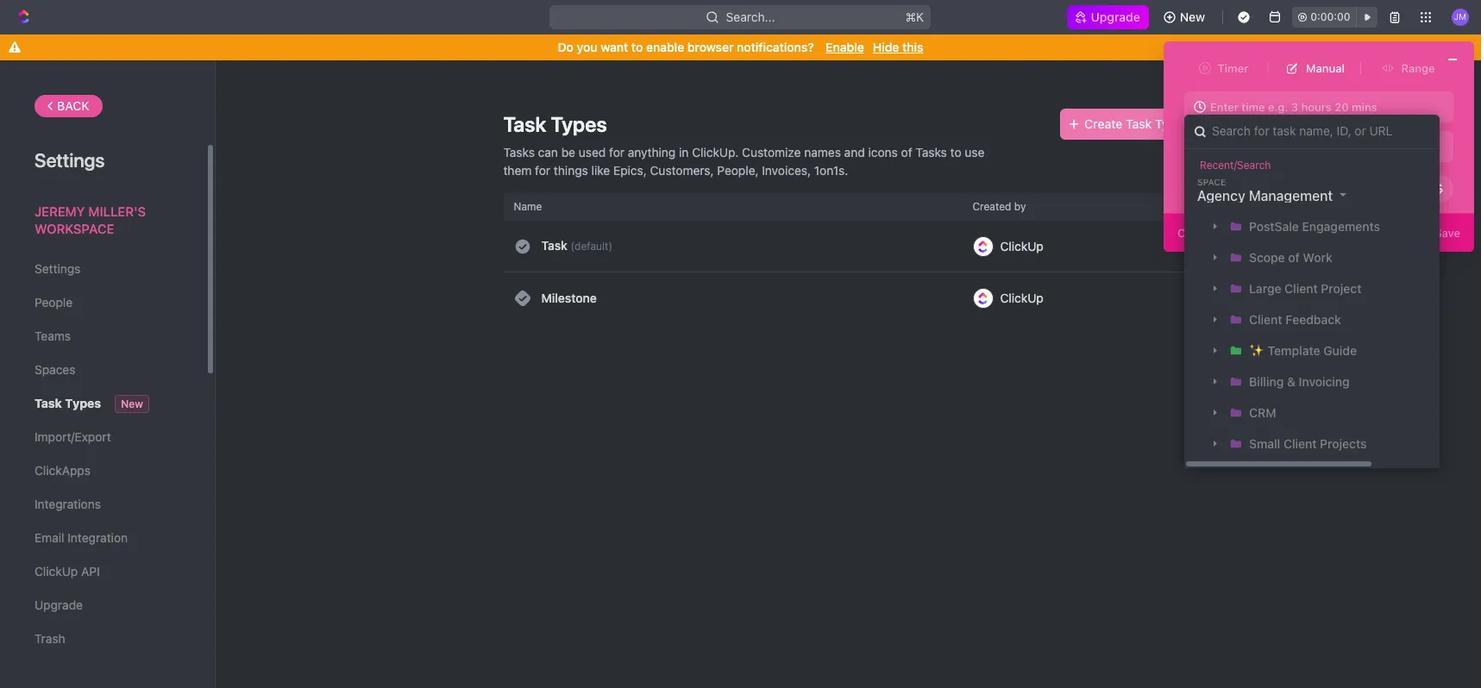 Task type: vqa. For each thing, say whether or not it's contained in the screenshot.
the gantt Link
no



Task type: locate. For each thing, give the bounding box(es) containing it.
tasks left use
[[916, 145, 947, 160]]

1 vertical spatial settings
[[35, 262, 81, 276]]

by
[[1015, 200, 1027, 213]]

recent/search space agency management
[[1198, 159, 1334, 204]]

task types
[[504, 112, 607, 136], [35, 396, 101, 411]]

tasks up them
[[504, 145, 535, 160]]

0 vertical spatial to
[[632, 40, 643, 54]]

work
[[1304, 250, 1333, 265]]

for
[[609, 145, 625, 160], [535, 163, 551, 178]]

integrations link
[[35, 490, 172, 520]]

for up epics,
[[609, 145, 625, 160]]

task types up import/export
[[35, 396, 101, 411]]

✨ template guide
[[1250, 344, 1358, 358]]

types up import/export
[[65, 396, 101, 411]]

tasks can be used for anything in clickup. customize names and icons of tasks to use them for things like epics, customers, people, invoices, 1on1s.
[[504, 145, 985, 178]]

0 vertical spatial task types
[[504, 112, 607, 136]]

1 horizontal spatial new
[[1180, 9, 1206, 24]]

settings
[[35, 149, 105, 172], [35, 262, 81, 276]]

upgrade left new button
[[1091, 9, 1141, 24]]

task (default)
[[542, 238, 613, 253]]

agency
[[1198, 188, 1246, 204]]

when:
[[1185, 182, 1217, 195]]

1 horizontal spatial to
[[951, 145, 962, 160]]

1 settings from the top
[[35, 149, 105, 172]]

1 vertical spatial upgrade
[[35, 598, 83, 613]]

of right icons
[[902, 145, 913, 160]]

2 horizontal spatial new
[[1387, 140, 1410, 154]]

clickup inside settings element
[[35, 564, 78, 579]]

upgrade
[[1091, 9, 1141, 24], [35, 598, 83, 613]]

settings up people
[[35, 262, 81, 276]]

browser
[[688, 40, 734, 54]]

can
[[538, 145, 558, 160]]

this
[[903, 40, 924, 54]]

select task...
[[1212, 139, 1279, 153]]

0 vertical spatial for
[[609, 145, 625, 160]]

recent/search
[[1200, 159, 1272, 172]]

to right want on the left
[[632, 40, 643, 54]]

1 vertical spatial upgrade link
[[35, 591, 172, 621]]

settings element
[[0, 60, 216, 689]]

1 vertical spatial types
[[65, 396, 101, 411]]

do you want to enable browser notifications? enable hide this
[[558, 40, 924, 54]]

Search for task name, ID, or URL text field
[[1185, 115, 1440, 149]]

task down spaces
[[35, 396, 62, 411]]

2 vertical spatial clickup
[[35, 564, 78, 579]]

1 horizontal spatial tasks
[[916, 145, 947, 160]]

1 horizontal spatial types
[[551, 112, 607, 136]]

customers,
[[650, 163, 714, 178]]

0 vertical spatial clickup
[[1001, 239, 1044, 253]]

for down can
[[535, 163, 551, 178]]

types up be
[[551, 112, 607, 136]]

in
[[679, 145, 689, 160]]

space
[[1198, 177, 1226, 187]]

spaces link
[[35, 356, 172, 385]]

clickup for task
[[1001, 239, 1044, 253]]

0 vertical spatial new
[[1180, 9, 1206, 24]]

task...
[[1248, 139, 1279, 153]]

trash
[[35, 632, 65, 646]]

task left type
[[1126, 117, 1152, 131]]

0 horizontal spatial types
[[65, 396, 101, 411]]

task types up can
[[504, 112, 607, 136]]

1 vertical spatial of
[[1289, 250, 1300, 265]]

icons
[[869, 145, 898, 160]]

client right small
[[1284, 437, 1317, 451]]

1 vertical spatial to
[[951, 145, 962, 160]]

create task type button
[[1061, 109, 1194, 140]]

be
[[562, 145, 576, 160]]

settings up the jeremy
[[35, 149, 105, 172]]

upgrade down clickup api in the left of the page
[[35, 598, 83, 613]]

notifications?
[[737, 40, 814, 54]]

clickup.
[[692, 145, 739, 160]]

0 horizontal spatial of
[[902, 145, 913, 160]]

manual
[[1307, 61, 1345, 75]]

of
[[902, 145, 913, 160], [1289, 250, 1300, 265]]

import/export link
[[35, 423, 172, 452]]

back link
[[35, 95, 102, 117]]

task types inside settings element
[[35, 396, 101, 411]]

0 horizontal spatial to
[[632, 40, 643, 54]]

task
[[1413, 140, 1436, 154]]

1 vertical spatial client
[[1250, 312, 1283, 327]]

1on1s.
[[815, 163, 849, 178]]

new inside button
[[1180, 9, 1206, 24]]

crm
[[1250, 406, 1277, 420]]

clickapps
[[35, 463, 91, 478]]

upgrade link left new button
[[1067, 5, 1149, 29]]

you
[[577, 40, 598, 54]]

1 horizontal spatial upgrade link
[[1067, 5, 1149, 29]]

to left use
[[951, 145, 962, 160]]

people link
[[35, 288, 172, 318]]

anything
[[628, 145, 676, 160]]

1 vertical spatial clickup
[[1001, 291, 1044, 306]]

1 vertical spatial for
[[535, 163, 551, 178]]

tasks
[[504, 145, 535, 160], [916, 145, 947, 160]]

1 horizontal spatial of
[[1289, 250, 1300, 265]]

2 vertical spatial client
[[1284, 437, 1317, 451]]

0:00:00 button
[[1293, 7, 1378, 28]]

create
[[1085, 117, 1123, 131]]

enable
[[646, 40, 685, 54]]

0 horizontal spatial for
[[535, 163, 551, 178]]

1 horizontal spatial upgrade
[[1091, 9, 1141, 24]]

0 horizontal spatial tasks
[[504, 145, 535, 160]]

teams
[[35, 329, 71, 343]]

0 vertical spatial of
[[902, 145, 913, 160]]

task
[[504, 112, 547, 136], [1126, 117, 1152, 131], [542, 238, 568, 253], [35, 396, 62, 411]]

1 horizontal spatial task types
[[504, 112, 607, 136]]

0 horizontal spatial upgrade
[[35, 598, 83, 613]]

upgrade inside settings element
[[35, 598, 83, 613]]

scope
[[1250, 250, 1286, 265]]

0 vertical spatial client
[[1285, 281, 1319, 296]]

upgrade link
[[1067, 5, 1149, 29], [35, 591, 172, 621]]

task inside settings element
[[35, 396, 62, 411]]

workspace
[[35, 221, 114, 236]]

0 horizontal spatial task types
[[35, 396, 101, 411]]

integration
[[68, 531, 128, 545]]

new
[[1180, 9, 1206, 24], [1387, 140, 1410, 154], [121, 398, 143, 411]]

scope of work
[[1250, 250, 1333, 265]]

upgrade link up the trash link
[[35, 591, 172, 621]]

clickup api link
[[35, 558, 172, 587]]

new inside settings element
[[121, 398, 143, 411]]

of left work
[[1289, 250, 1300, 265]]

create task type
[[1085, 117, 1184, 131]]

0 vertical spatial upgrade
[[1091, 9, 1141, 24]]

invoices,
[[762, 163, 811, 178]]

2 vertical spatial new
[[121, 398, 143, 411]]

teams link
[[35, 322, 172, 351]]

client down large
[[1250, 312, 1283, 327]]

client up client feedback
[[1285, 281, 1319, 296]]

select task... button
[[1185, 131, 1359, 162]]

search...
[[727, 9, 776, 24]]

0 horizontal spatial new
[[121, 398, 143, 411]]

types inside settings element
[[65, 396, 101, 411]]

0 vertical spatial settings
[[35, 149, 105, 172]]

1 vertical spatial task types
[[35, 396, 101, 411]]



Task type: describe. For each thing, give the bounding box(es) containing it.
✨
[[1250, 344, 1265, 358]]

project
[[1322, 281, 1362, 296]]

people
[[35, 295, 73, 310]]

(default)
[[571, 240, 613, 253]]

1 horizontal spatial for
[[609, 145, 625, 160]]

use
[[965, 145, 985, 160]]

email integration link
[[35, 524, 172, 553]]

api
[[81, 564, 100, 579]]

task up can
[[504, 112, 547, 136]]

small client projects
[[1250, 437, 1368, 451]]

integrations
[[35, 497, 101, 512]]

billing & invoicing
[[1250, 375, 1350, 389]]

postsale
[[1250, 219, 1300, 234]]

projects
[[1321, 437, 1368, 451]]

jeremy miller's workspace
[[35, 204, 146, 236]]

email integration
[[35, 531, 128, 545]]

Enter time e.g. 3 hours 20 mins text field
[[1185, 91, 1454, 123]]

back
[[57, 98, 89, 113]]

new button
[[1156, 3, 1216, 31]]

postsale engagements
[[1250, 219, 1381, 234]]

like
[[592, 163, 610, 178]]

0 vertical spatial upgrade link
[[1067, 5, 1149, 29]]

them
[[504, 163, 532, 178]]

2 tasks from the left
[[916, 145, 947, 160]]

client for small
[[1284, 437, 1317, 451]]

of inside tasks can be used for anything in clickup. customize names and icons of tasks to use them for things like epics, customers, people, invoices, 1on1s.
[[902, 145, 913, 160]]

enable
[[826, 40, 865, 54]]

clickup for milestone
[[1001, 291, 1044, 306]]

want
[[601, 40, 629, 54]]

select
[[1212, 139, 1245, 153]]

import/export
[[35, 430, 111, 444]]

client for large
[[1285, 281, 1319, 296]]

large client project
[[1250, 281, 1362, 296]]

template
[[1268, 344, 1321, 358]]

&
[[1288, 375, 1296, 389]]

created
[[973, 200, 1012, 213]]

0 vertical spatial types
[[551, 112, 607, 136]]

do
[[558, 40, 574, 54]]

management
[[1250, 188, 1334, 204]]

created by
[[973, 200, 1027, 213]]

clickapps link
[[35, 457, 172, 486]]

feedback
[[1286, 312, 1342, 327]]

large
[[1250, 281, 1282, 296]]

milestone
[[542, 291, 597, 306]]

0 horizontal spatial upgrade link
[[35, 591, 172, 621]]

guide
[[1324, 344, 1358, 358]]

0:00:00
[[1311, 10, 1351, 23]]

client feedback
[[1250, 312, 1342, 327]]

2 settings from the top
[[35, 262, 81, 276]]

invoicing
[[1299, 375, 1350, 389]]

email
[[35, 531, 64, 545]]

small
[[1250, 437, 1281, 451]]

1 vertical spatial new
[[1387, 140, 1410, 154]]

trash link
[[35, 625, 172, 654]]

jeremy
[[35, 204, 85, 219]]

engagements
[[1303, 219, 1381, 234]]

billing
[[1250, 375, 1284, 389]]

type
[[1156, 117, 1184, 131]]

settings link
[[35, 255, 172, 284]]

task inside create task type button
[[1126, 117, 1152, 131]]

used
[[579, 145, 606, 160]]

things
[[554, 163, 588, 178]]

clickup api
[[35, 564, 100, 579]]

customize
[[742, 145, 801, 160]]

names
[[805, 145, 841, 160]]

people,
[[718, 163, 759, 178]]

⌘k
[[906, 9, 925, 24]]

to inside tasks can be used for anything in clickup. customize names and icons of tasks to use them for things like epics, customers, people, invoices, 1on1s.
[[951, 145, 962, 160]]

miller's
[[88, 204, 146, 219]]

task left (default)
[[542, 238, 568, 253]]

spaces
[[35, 362, 75, 377]]

and
[[845, 145, 865, 160]]

1 tasks from the left
[[504, 145, 535, 160]]

name
[[514, 200, 542, 213]]

+
[[1377, 140, 1384, 154]]



